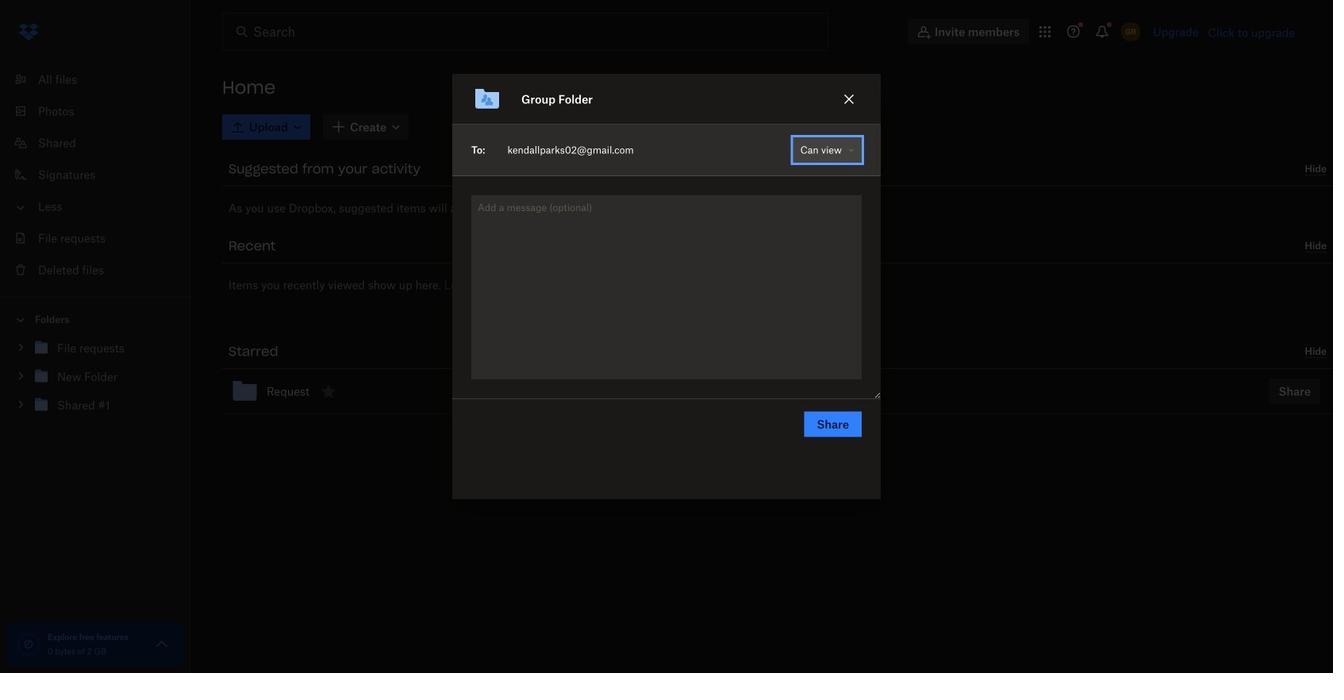 Task type: vqa. For each thing, say whether or not it's contained in the screenshot.
Quota usage progress bar on the bottom of page
yes



Task type: describe. For each thing, give the bounding box(es) containing it.
none field inside sharing modal dialog
[[485, 134, 790, 166]]

dropbox image
[[13, 16, 44, 48]]

Folder name text field
[[522, 90, 828, 108]]

Add a message (optional) text field
[[472, 195, 862, 379]]

quota usage progress bar
[[16, 632, 41, 657]]



Task type: locate. For each thing, give the bounding box(es) containing it.
sharing modal dialog
[[453, 74, 881, 626]]

row
[[222, 369, 1334, 414]]

main content
[[222, 111, 1334, 673]]

Contact name search field
[[501, 137, 787, 163]]

cell
[[1257, 372, 1334, 410]]

less image
[[13, 200, 29, 216]]

group
[[0, 331, 191, 432]]

None field
[[485, 134, 790, 166]]

list
[[0, 54, 191, 297]]



